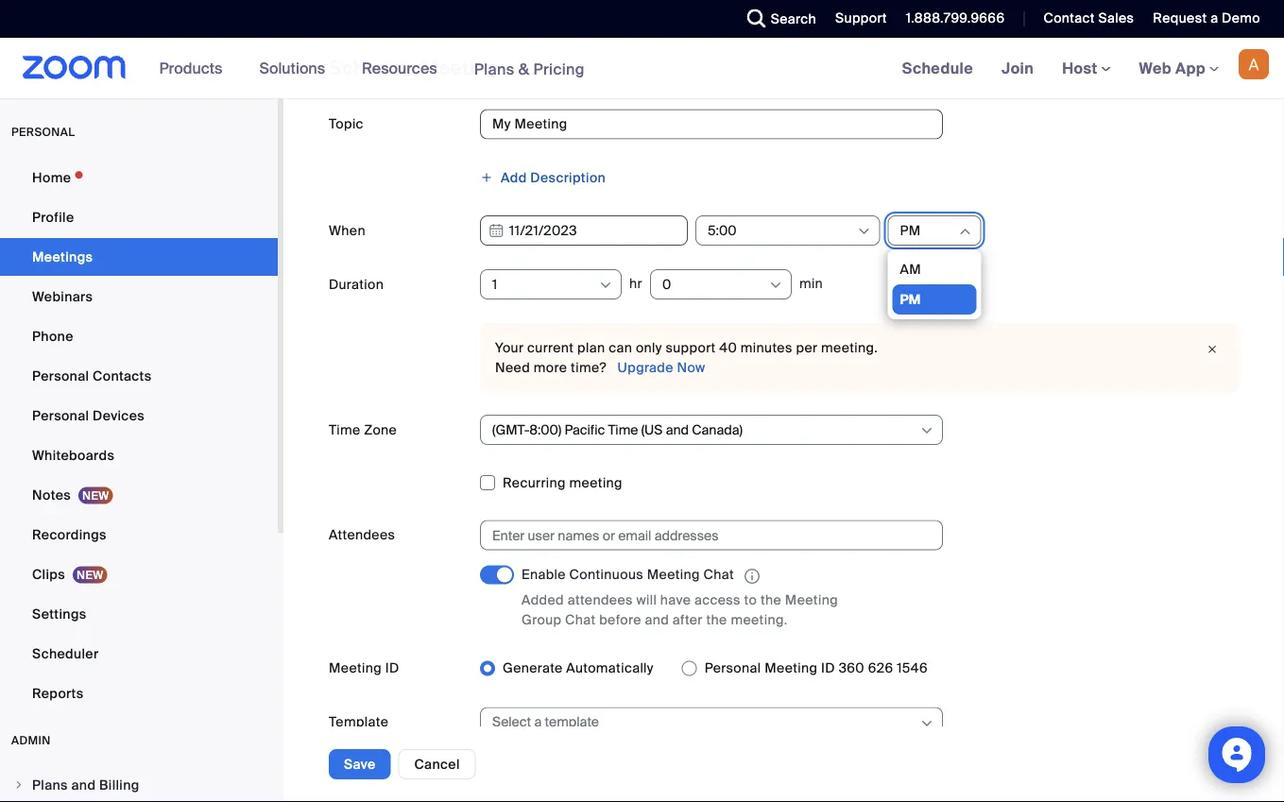 Task type: locate. For each thing, give the bounding box(es) containing it.
personal contacts
[[32, 367, 152, 385]]

id up "template"
[[385, 660, 399, 677]]

plans
[[474, 59, 515, 79], [32, 776, 68, 794]]

0 horizontal spatial schedule
[[329, 56, 417, 80]]

schedule down 1.888.799.9666
[[902, 58, 973, 78]]

product information navigation
[[145, 38, 599, 100]]

more
[[534, 359, 567, 376]]

meeting. right per
[[821, 339, 878, 357]]

enable
[[522, 566, 566, 584]]

only
[[636, 339, 662, 357]]

generate automatically
[[503, 660, 654, 677]]

meetings
[[32, 248, 93, 266]]

id left the 360
[[821, 660, 835, 677]]

2 id from the left
[[821, 660, 835, 677]]

will
[[636, 591, 657, 609]]

request a demo
[[1153, 9, 1261, 27]]

1 vertical spatial show options image
[[919, 716, 935, 731]]

add description
[[501, 169, 606, 186]]

0 horizontal spatial id
[[385, 660, 399, 677]]

plan
[[577, 339, 605, 357]]

personal meeting id 360 626 1546
[[705, 660, 928, 677]]

banner
[[0, 38, 1284, 100]]

search button
[[733, 0, 821, 38]]

host
[[1062, 58, 1101, 78]]

notes link
[[0, 476, 278, 514]]

360
[[839, 660, 865, 677]]

2 horizontal spatial show options image
[[919, 423, 935, 438]]

1 horizontal spatial meeting.
[[821, 339, 878, 357]]

show options image down the 1546
[[919, 716, 935, 731]]

topic
[[329, 115, 364, 133]]

show options image left the min
[[768, 278, 783, 293]]

continuous
[[569, 566, 644, 584]]

show options image
[[768, 278, 783, 293], [919, 716, 935, 731]]

contact sales link
[[1029, 0, 1139, 38], [1044, 9, 1134, 27]]

request a demo link
[[1139, 0, 1284, 38], [1153, 9, 1261, 27]]

meeting up have
[[647, 566, 700, 584]]

0 vertical spatial personal
[[32, 367, 89, 385]]

1 vertical spatial meeting.
[[731, 611, 788, 628]]

time?
[[571, 359, 607, 376]]

0 vertical spatial pm
[[900, 222, 921, 239]]

group
[[522, 611, 562, 628]]

chat down attendees
[[565, 611, 596, 628]]

Topic text field
[[480, 109, 943, 139]]

1.888.799.9666
[[906, 9, 1005, 27]]

chat
[[704, 566, 734, 584], [565, 611, 596, 628]]

billing
[[99, 776, 139, 794]]

the
[[761, 591, 782, 609], [706, 611, 727, 628]]

webinars
[[32, 288, 93, 305]]

settings
[[32, 605, 86, 623]]

schedule inside meetings navigation
[[902, 58, 973, 78]]

1 vertical spatial and
[[71, 776, 96, 794]]

personal
[[32, 367, 89, 385], [32, 407, 89, 424], [705, 660, 761, 677]]

pm up am
[[900, 222, 921, 239]]

personal down phone
[[32, 367, 89, 385]]

meeting.
[[821, 339, 878, 357], [731, 611, 788, 628]]

1 vertical spatial pm
[[900, 291, 921, 308]]

and
[[645, 611, 669, 628], [71, 776, 96, 794]]

meetings navigation
[[888, 38, 1284, 100]]

1546
[[897, 660, 928, 677]]

show options image
[[857, 224, 872, 239], [598, 278, 613, 293], [919, 423, 935, 438]]

cancel
[[414, 755, 460, 773]]

2 pm from the top
[[900, 291, 921, 308]]

personal menu menu
[[0, 159, 278, 714]]

add description button
[[480, 163, 606, 192]]

0 horizontal spatial meeting.
[[731, 611, 788, 628]]

have
[[660, 591, 691, 609]]

pm down am
[[900, 291, 921, 308]]

clips link
[[0, 556, 278, 593]]

personal contacts link
[[0, 357, 278, 395]]

recurring
[[503, 474, 566, 492]]

banner containing products
[[0, 38, 1284, 100]]

1 horizontal spatial id
[[821, 660, 835, 677]]

select start time text field
[[708, 216, 856, 245]]

meeting right to
[[785, 591, 838, 609]]

plans for plans and billing
[[32, 776, 68, 794]]

now
[[677, 359, 706, 376]]

the down access on the right of the page
[[706, 611, 727, 628]]

close image
[[1201, 340, 1224, 359]]

id
[[385, 660, 399, 677], [821, 660, 835, 677]]

2 vertical spatial show options image
[[919, 423, 935, 438]]

0 horizontal spatial plans
[[32, 776, 68, 794]]

plans & pricing link
[[474, 59, 585, 79], [474, 59, 585, 79]]

solutions
[[259, 58, 325, 78]]

meeting left &
[[422, 56, 499, 80]]

reports
[[32, 685, 84, 702]]

and left 'billing'
[[71, 776, 96, 794]]

personal inside meeting id option group
[[705, 660, 761, 677]]

0 vertical spatial show options image
[[857, 224, 872, 239]]

id inside option group
[[821, 660, 835, 677]]

plans right the right icon in the bottom left of the page
[[32, 776, 68, 794]]

1 vertical spatial the
[[706, 611, 727, 628]]

1 pm from the top
[[900, 222, 921, 239]]

time
[[329, 421, 360, 438]]

1 horizontal spatial plans
[[474, 59, 515, 79]]

meeting. inside added attendees will have access to the meeting group chat before and after the meeting.
[[731, 611, 788, 628]]

list box
[[893, 254, 977, 315]]

chat up access on the right of the page
[[704, 566, 734, 584]]

search
[[771, 10, 816, 27]]

the right to
[[761, 591, 782, 609]]

pm
[[900, 222, 921, 239], [900, 291, 921, 308]]

1 horizontal spatial and
[[645, 611, 669, 628]]

0 vertical spatial chat
[[704, 566, 734, 584]]

plans inside plans and billing 'menu item'
[[32, 776, 68, 794]]

1 horizontal spatial show options image
[[857, 224, 872, 239]]

1 horizontal spatial schedule
[[902, 58, 973, 78]]

1 horizontal spatial the
[[761, 591, 782, 609]]

0 horizontal spatial show options image
[[768, 278, 783, 293]]

0 horizontal spatial chat
[[565, 611, 596, 628]]

plans and billing
[[32, 776, 139, 794]]

template
[[329, 713, 389, 731]]

web
[[1139, 58, 1172, 78]]

meeting. down to
[[731, 611, 788, 628]]

join link
[[988, 38, 1048, 98]]

1 button
[[492, 270, 597, 299]]

0 vertical spatial show options image
[[768, 278, 783, 293]]

enable continuous meeting chat
[[522, 566, 734, 584]]

meeting inside option group
[[765, 660, 818, 677]]

personal for personal devices
[[32, 407, 89, 424]]

When text field
[[480, 215, 688, 246]]

meeting inside application
[[647, 566, 700, 584]]

meeting left the 360
[[765, 660, 818, 677]]

demo
[[1222, 9, 1261, 27]]

contacts
[[93, 367, 152, 385]]

contact
[[1044, 9, 1095, 27]]

0 vertical spatial meeting.
[[821, 339, 878, 357]]

resources
[[362, 58, 437, 78]]

time zone
[[329, 421, 397, 438]]

0 horizontal spatial and
[[71, 776, 96, 794]]

upgrade
[[618, 359, 674, 376]]

1 vertical spatial chat
[[565, 611, 596, 628]]

whiteboards link
[[0, 437, 278, 474]]

0 vertical spatial and
[[645, 611, 669, 628]]

and down will
[[645, 611, 669, 628]]

duration
[[329, 275, 384, 293]]

meeting. inside the your current plan can only support 40 minutes per meeting. need more time? upgrade now
[[821, 339, 878, 357]]

hide options image
[[958, 224, 973, 239]]

host button
[[1062, 58, 1111, 78]]

support
[[666, 339, 716, 357]]

personal up whiteboards
[[32, 407, 89, 424]]

plans inside product information navigation
[[474, 59, 515, 79]]

plans left &
[[474, 59, 515, 79]]

select meeting template text field
[[492, 708, 918, 737]]

1 vertical spatial personal
[[32, 407, 89, 424]]

personal
[[11, 125, 75, 139]]

0 vertical spatial plans
[[474, 59, 515, 79]]

1 horizontal spatial chat
[[704, 566, 734, 584]]

2 vertical spatial personal
[[705, 660, 761, 677]]

1 vertical spatial plans
[[32, 776, 68, 794]]

schedule up 'topic'
[[329, 56, 417, 80]]

1 vertical spatial show options image
[[598, 278, 613, 293]]

0 button
[[662, 270, 767, 299]]

settings link
[[0, 595, 278, 633]]

personal for personal contacts
[[32, 367, 89, 385]]

personal up select meeting template text field
[[705, 660, 761, 677]]

app
[[1176, 58, 1206, 78]]

zoom logo image
[[23, 56, 126, 79]]



Task type: vqa. For each thing, say whether or not it's contained in the screenshot.
tab
no



Task type: describe. For each thing, give the bounding box(es) containing it.
can
[[609, 339, 632, 357]]

1 id from the left
[[385, 660, 399, 677]]

profile picture image
[[1239, 49, 1269, 79]]

notes
[[32, 486, 71, 504]]

show options image for select start time text field at the right of page
[[857, 224, 872, 239]]

per
[[796, 339, 818, 357]]

scheduler link
[[0, 635, 278, 673]]

schedule for schedule meeting
[[329, 56, 417, 80]]

meeting
[[569, 474, 623, 492]]

schedule link
[[888, 38, 988, 98]]

join
[[1002, 58, 1034, 78]]

devices
[[93, 407, 145, 424]]

scheduler
[[32, 645, 99, 662]]

show options image for select time zone text field
[[919, 423, 935, 438]]

home link
[[0, 159, 278, 197]]

recordings
[[32, 526, 107, 543]]

recordings link
[[0, 516, 278, 554]]

chat inside added attendees will have access to the meeting group chat before and after the meeting.
[[565, 611, 596, 628]]

and inside added attendees will have access to the meeting group chat before and after the meeting.
[[645, 611, 669, 628]]

support
[[835, 9, 887, 27]]

meeting up "template"
[[329, 660, 382, 677]]

chat inside application
[[704, 566, 734, 584]]

recurring meeting
[[503, 474, 623, 492]]

meeting inside added attendees will have access to the meeting group chat before and after the meeting.
[[785, 591, 838, 609]]

1
[[492, 275, 498, 293]]

web app
[[1139, 58, 1206, 78]]

your current plan can only support 40 minutes per meeting. need more time? upgrade now
[[495, 339, 878, 376]]

1.888.799.9666 button up join
[[892, 0, 1010, 38]]

plans for plans & pricing
[[474, 59, 515, 79]]

generate
[[503, 660, 563, 677]]

am
[[900, 260, 921, 278]]

pm inside popup button
[[900, 222, 921, 239]]

attendees
[[568, 591, 633, 609]]

list box containing am
[[893, 254, 977, 315]]

0 horizontal spatial the
[[706, 611, 727, 628]]

added
[[522, 591, 564, 609]]

upgrade now link
[[614, 359, 706, 376]]

select time zone text field
[[492, 416, 918, 444]]

add
[[501, 169, 527, 186]]

40
[[719, 339, 737, 357]]

access
[[694, 591, 741, 609]]

hr
[[629, 275, 642, 292]]

added attendees will have access to the meeting group chat before and after the meeting.
[[522, 591, 838, 628]]

admin
[[11, 733, 51, 748]]

meeting id option group
[[480, 653, 1239, 684]]

your
[[495, 339, 524, 357]]

profile link
[[0, 198, 278, 236]]

right image
[[13, 780, 25, 791]]

plans and billing menu item
[[0, 767, 278, 802]]

626
[[868, 660, 893, 677]]

minutes
[[741, 339, 792, 357]]

after
[[673, 611, 703, 628]]

whiteboards
[[32, 446, 114, 464]]

learn more about enable continuous meeting chat image
[[739, 567, 765, 584]]

reports link
[[0, 675, 278, 712]]

1 horizontal spatial show options image
[[919, 716, 935, 731]]

products button
[[159, 38, 231, 98]]

1.888.799.9666 button up schedule link
[[906, 9, 1005, 27]]

sales
[[1098, 9, 1134, 27]]

zone
[[364, 421, 397, 438]]

meetings link
[[0, 238, 278, 276]]

schedule for schedule
[[902, 58, 973, 78]]

contact sales
[[1044, 9, 1134, 27]]

personal for personal meeting id 360 626 1546
[[705, 660, 761, 677]]

and inside 'menu item'
[[71, 776, 96, 794]]

request
[[1153, 9, 1207, 27]]

enable continuous meeting chat application
[[522, 566, 881, 586]]

resources button
[[362, 38, 446, 98]]

webinars link
[[0, 278, 278, 316]]

phone
[[32, 327, 73, 345]]

save button
[[329, 749, 391, 780]]

whiteboard
[[329, 767, 403, 785]]

profile
[[32, 208, 74, 226]]

automatically
[[566, 660, 654, 677]]

0 vertical spatial the
[[761, 591, 782, 609]]

&
[[518, 59, 529, 79]]

personal devices
[[32, 407, 145, 424]]

a
[[1211, 9, 1218, 27]]

schedule meeting
[[329, 56, 499, 80]]

solutions button
[[259, 38, 334, 98]]

home
[[32, 169, 71, 186]]

need
[[495, 359, 530, 376]]

products
[[159, 58, 222, 78]]

Persistent Chat, enter email address,Enter user names or email addresses text field
[[492, 521, 914, 549]]

when
[[329, 222, 366, 239]]

meeting id
[[329, 660, 399, 677]]

to
[[744, 591, 757, 609]]

add image
[[480, 171, 493, 184]]

attendees
[[329, 526, 395, 544]]

0 horizontal spatial show options image
[[598, 278, 613, 293]]

current
[[527, 339, 574, 357]]

pm button
[[900, 216, 957, 245]]

plans & pricing
[[474, 59, 585, 79]]

description
[[530, 169, 606, 186]]

phone link
[[0, 318, 278, 355]]



